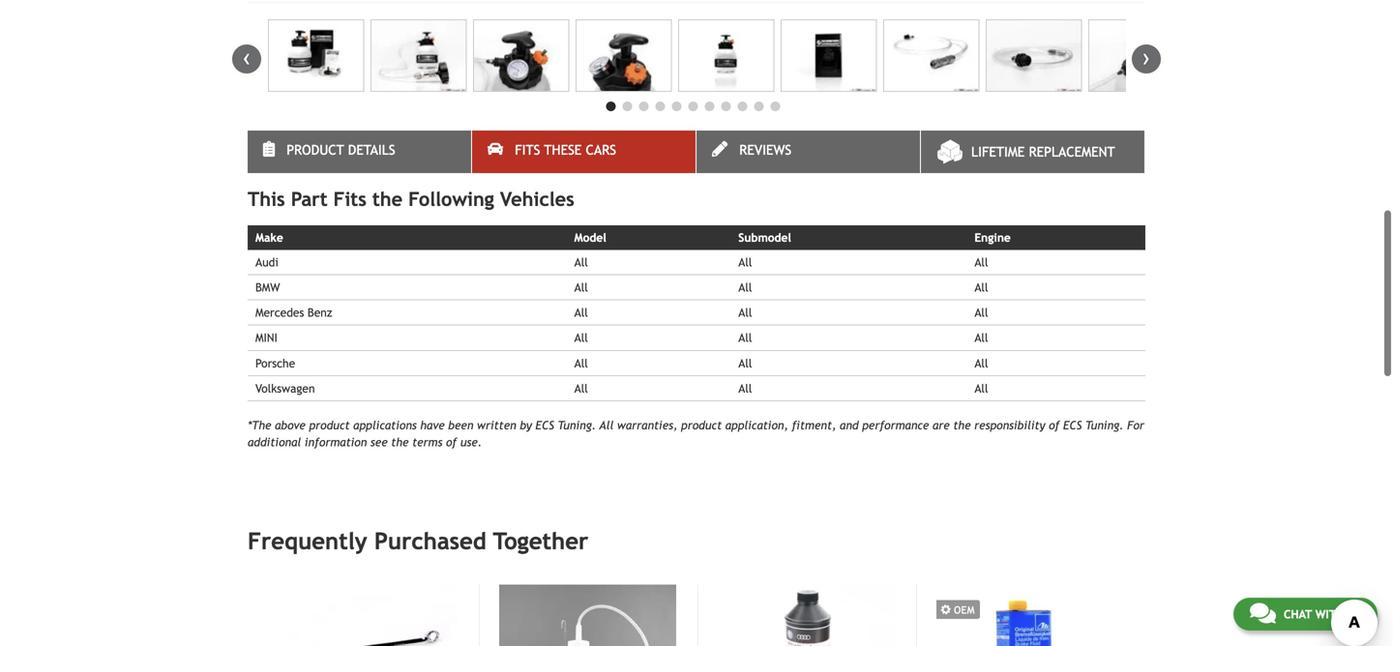 Task type: locate. For each thing, give the bounding box(es) containing it.
benz
[[308, 306, 332, 320]]

engine
[[975, 231, 1011, 245]]

the right the see
[[391, 435, 409, 449]]

2 es#2774831 - 007237sch01a - 3-liter european pressure brake bleeder - pressure bleed or flush your brake system on your european car like a pro with schwaben's brake bleeding system. - schwaben - audi bmw volkswagen mercedes benz mini porsche image from the left
[[371, 20, 467, 92]]

0 horizontal spatial product
[[309, 419, 350, 432]]

frequently purchased together
[[248, 528, 589, 555]]

fits right part
[[334, 188, 367, 211]]

chat with us
[[1284, 608, 1362, 621]]

typ 200 brake fluid - 1 liter image
[[937, 585, 1114, 647]]

chat
[[1284, 608, 1313, 621]]

frequently
[[248, 528, 367, 555]]

details
[[348, 142, 395, 158]]

vehicles
[[500, 188, 575, 211]]

information
[[305, 435, 367, 449]]

are
[[933, 419, 950, 432]]

tuning. left for
[[1086, 419, 1124, 432]]

0 horizontal spatial ecs
[[536, 419, 555, 432]]

ecs right responsibility
[[1064, 419, 1082, 432]]

brake fluid - 500ml image
[[718, 585, 895, 647]]

ecs
[[536, 419, 555, 432], [1064, 419, 1082, 432]]

product right warranties,
[[681, 419, 722, 432]]

*the
[[248, 419, 272, 432]]

part
[[291, 188, 328, 211]]

of right responsibility
[[1049, 419, 1060, 432]]

9 es#2774831 - 007237sch01a - 3-liter european pressure brake bleeder - pressure bleed or flush your brake system on your european car like a pro with schwaben's brake bleeding system. - schwaben - audi bmw volkswagen mercedes benz mini porsche image from the left
[[1089, 20, 1185, 92]]

1 horizontal spatial product
[[681, 419, 722, 432]]

by
[[520, 419, 532, 432]]

for
[[1128, 419, 1145, 432]]

0 vertical spatial fits
[[515, 142, 540, 158]]

have
[[420, 419, 445, 432]]

the
[[373, 188, 403, 211], [954, 419, 971, 432], [391, 435, 409, 449]]

of down been
[[446, 435, 457, 449]]

additional
[[248, 435, 301, 449]]

product
[[309, 419, 350, 432], [681, 419, 722, 432]]

1 vertical spatial fits
[[334, 188, 367, 211]]

model
[[575, 231, 607, 245]]

tuning. right by
[[558, 419, 596, 432]]

all inside *the above product applications have been written by                 ecs tuning. all warranties, product application, fitment,                 and performance are the responsibility of ecs tuning.                 for additional information see the terms of use.
[[600, 419, 614, 432]]

mercedes benz
[[256, 306, 332, 320]]

ecs right by
[[536, 419, 555, 432]]

of
[[1049, 419, 1060, 432], [446, 435, 457, 449]]

submodel
[[739, 231, 792, 245]]

see
[[371, 435, 388, 449]]

performance
[[863, 419, 930, 432]]

fitment,
[[792, 419, 837, 432]]

0 horizontal spatial tuning.
[[558, 419, 596, 432]]

fits
[[515, 142, 540, 158], [334, 188, 367, 211]]

1 horizontal spatial ecs
[[1064, 419, 1082, 432]]

›
[[1143, 45, 1151, 70]]

the down "details" in the top left of the page
[[373, 188, 403, 211]]

and
[[840, 419, 859, 432]]

1 horizontal spatial tuning.
[[1086, 419, 1124, 432]]

tuning.
[[558, 419, 596, 432], [1086, 419, 1124, 432]]

0 horizontal spatial of
[[446, 435, 457, 449]]

1 ecs from the left
[[536, 419, 555, 432]]

fits left these
[[515, 142, 540, 158]]

chat with us link
[[1234, 598, 1378, 631]]

2 ecs from the left
[[1064, 419, 1082, 432]]

1 horizontal spatial of
[[1049, 419, 1060, 432]]

application,
[[726, 419, 789, 432]]

mercedes
[[256, 306, 304, 320]]

1 vertical spatial of
[[446, 435, 457, 449]]

these
[[544, 142, 582, 158]]

2 tuning. from the left
[[1086, 419, 1124, 432]]

› link
[[1132, 45, 1161, 74]]

lifetime replacement
[[972, 144, 1116, 160]]

product up information
[[309, 419, 350, 432]]

product
[[287, 142, 344, 158]]

1 es#2774831 - 007237sch01a - 3-liter european pressure brake bleeder - pressure bleed or flush your brake system on your european car like a pro with schwaben's brake bleeding system. - schwaben - audi bmw volkswagen mercedes benz mini porsche image from the left
[[268, 20, 364, 92]]

us
[[1348, 608, 1362, 621]]

3 es#2774831 - 007237sch01a - 3-liter european pressure brake bleeder - pressure bleed or flush your brake system on your european car like a pro with schwaben's brake bleeding system. - schwaben - audi bmw volkswagen mercedes benz mini porsche image from the left
[[473, 20, 569, 92]]

all
[[575, 255, 588, 269], [739, 255, 752, 269], [975, 255, 989, 269], [575, 281, 588, 294], [739, 281, 752, 294], [975, 281, 989, 294], [575, 306, 588, 320], [739, 306, 752, 320], [975, 306, 989, 320], [575, 331, 588, 345], [739, 331, 752, 345], [975, 331, 989, 345], [575, 357, 588, 370], [739, 357, 752, 370], [975, 357, 989, 370], [575, 382, 588, 395], [739, 382, 752, 395], [975, 382, 989, 395], [600, 419, 614, 432]]

the right are
[[954, 419, 971, 432]]

es#2774831 - 007237sch01a - 3-liter european pressure brake bleeder - pressure bleed or flush your brake system on your european car like a pro with schwaben's brake bleeding system. - schwaben - audi bmw volkswagen mercedes benz mini porsche image
[[268, 20, 364, 92], [371, 20, 467, 92], [473, 20, 569, 92], [576, 20, 672, 92], [679, 20, 775, 92], [781, 20, 877, 92], [884, 20, 980, 92], [986, 20, 1082, 92], [1089, 20, 1185, 92]]

brake bleeder catch bottle image
[[499, 585, 677, 647]]



Task type: vqa. For each thing, say whether or not it's contained in the screenshot.
the left Tuning.
yes



Task type: describe. For each thing, give the bounding box(es) containing it.
2 product from the left
[[681, 419, 722, 432]]

bmw
[[256, 281, 280, 294]]

fits these cars link
[[472, 131, 696, 173]]

‹
[[243, 45, 251, 70]]

11mm brake bleeder wrench image
[[280, 585, 458, 647]]

1 product from the left
[[309, 419, 350, 432]]

6 es#2774831 - 007237sch01a - 3-liter european pressure brake bleeder - pressure bleed or flush your brake system on your european car like a pro with schwaben's brake bleeding system. - schwaben - audi bmw volkswagen mercedes benz mini porsche image from the left
[[781, 20, 877, 92]]

7 es#2774831 - 007237sch01a - 3-liter european pressure brake bleeder - pressure bleed or flush your brake system on your european car like a pro with schwaben's brake bleeding system. - schwaben - audi bmw volkswagen mercedes benz mini porsche image from the left
[[884, 20, 980, 92]]

been
[[448, 419, 474, 432]]

4 es#2774831 - 007237sch01a - 3-liter european pressure brake bleeder - pressure bleed or flush your brake system on your european car like a pro with schwaben's brake bleeding system. - schwaben - audi bmw volkswagen mercedes benz mini porsche image from the left
[[576, 20, 672, 92]]

1 tuning. from the left
[[558, 419, 596, 432]]

volkswagen
[[256, 382, 315, 395]]

replacement
[[1029, 144, 1116, 160]]

responsibility
[[975, 419, 1046, 432]]

use.
[[461, 435, 482, 449]]

1 horizontal spatial fits
[[515, 142, 540, 158]]

this
[[248, 188, 285, 211]]

warranties,
[[617, 419, 678, 432]]

mini
[[256, 331, 278, 345]]

reviews link
[[697, 131, 920, 173]]

1 vertical spatial the
[[954, 419, 971, 432]]

comments image
[[1250, 602, 1277, 625]]

together
[[493, 528, 589, 555]]

0 vertical spatial of
[[1049, 419, 1060, 432]]

reviews
[[740, 142, 792, 158]]

product details
[[287, 142, 395, 158]]

this part fits the following vehicles
[[248, 188, 575, 211]]

0 horizontal spatial fits
[[334, 188, 367, 211]]

8 es#2774831 - 007237sch01a - 3-liter european pressure brake bleeder - pressure bleed or flush your brake system on your european car like a pro with schwaben's brake bleeding system. - schwaben - audi bmw volkswagen mercedes benz mini porsche image from the left
[[986, 20, 1082, 92]]

0 vertical spatial the
[[373, 188, 403, 211]]

applications
[[353, 419, 417, 432]]

‹ link
[[232, 45, 261, 74]]

fits these cars
[[515, 142, 617, 158]]

cars
[[586, 142, 617, 158]]

porsche
[[256, 357, 295, 370]]

terms
[[412, 435, 443, 449]]

product details link
[[248, 131, 471, 173]]

purchased
[[374, 528, 487, 555]]

audi
[[256, 255, 279, 269]]

with
[[1316, 608, 1345, 621]]

2 vertical spatial the
[[391, 435, 409, 449]]

lifetime
[[972, 144, 1025, 160]]

following
[[409, 188, 494, 211]]

5 es#2774831 - 007237sch01a - 3-liter european pressure brake bleeder - pressure bleed or flush your brake system on your european car like a pro with schwaben's brake bleeding system. - schwaben - audi bmw volkswagen mercedes benz mini porsche image from the left
[[679, 20, 775, 92]]

lifetime replacement link
[[921, 131, 1145, 173]]

make
[[256, 231, 283, 245]]

above
[[275, 419, 306, 432]]

*the above product applications have been written by                 ecs tuning. all warranties, product application, fitment,                 and performance are the responsibility of ecs tuning.                 for additional information see the terms of use.
[[248, 419, 1145, 449]]

written
[[477, 419, 517, 432]]



